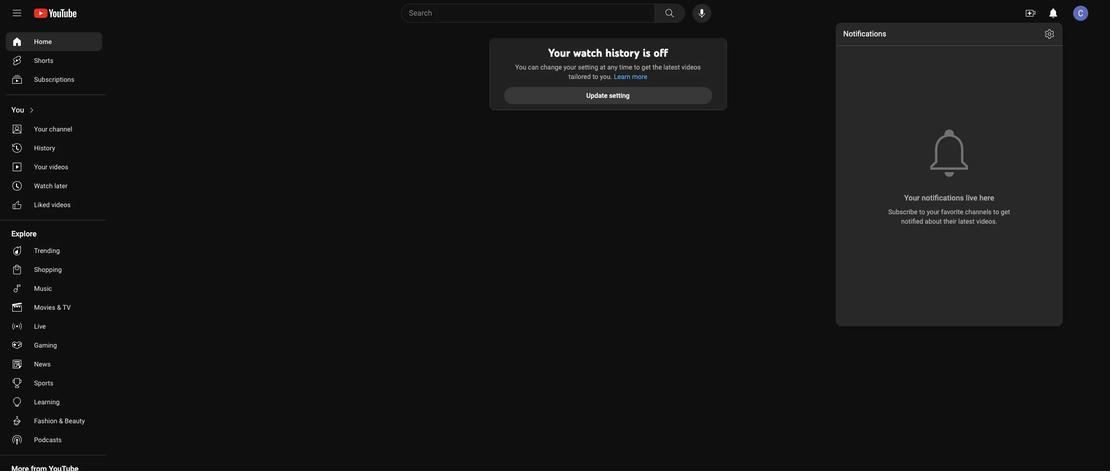 Task type: locate. For each thing, give the bounding box(es) containing it.
videos right "the"
[[682, 63, 701, 71]]

subscriptions link
[[6, 70, 102, 89], [6, 70, 102, 89]]

& for beauty
[[59, 417, 63, 425]]

setting
[[578, 63, 598, 71], [609, 92, 630, 99]]

1 horizontal spatial get
[[1001, 208, 1011, 216]]

1 vertical spatial videos
[[49, 163, 68, 171]]

later
[[54, 182, 67, 190]]

to
[[634, 63, 640, 71], [593, 73, 599, 80], [920, 208, 925, 216], [994, 208, 1000, 216]]

gaming link
[[6, 336, 102, 355], [6, 336, 102, 355]]

history
[[606, 46, 640, 60]]

latest inside you can change your setting at any time to get the latest videos tailored to you.
[[664, 63, 680, 71]]

1 vertical spatial latest
[[959, 218, 975, 225]]

videos
[[682, 63, 701, 71], [49, 163, 68, 171], [51, 201, 71, 209]]

live
[[34, 323, 46, 330]]

your up the tailored
[[564, 63, 577, 71]]

you
[[515, 63, 527, 71], [11, 106, 24, 115]]

your
[[548, 46, 570, 60], [34, 125, 48, 133], [34, 163, 48, 171], [905, 194, 920, 203]]

fashion & beauty link
[[6, 412, 102, 431], [6, 412, 102, 431]]

home link
[[6, 32, 102, 51], [6, 32, 102, 51]]

get left "the"
[[642, 63, 651, 71]]

latest right "the"
[[664, 63, 680, 71]]

latest
[[664, 63, 680, 71], [959, 218, 975, 225]]

0 vertical spatial your
[[564, 63, 577, 71]]

beauty
[[65, 417, 85, 425]]

your channel link
[[6, 120, 102, 139], [6, 120, 102, 139]]

setting up the tailored
[[578, 63, 598, 71]]

favorite
[[941, 208, 964, 216]]

0 horizontal spatial get
[[642, 63, 651, 71]]

to up notified
[[920, 208, 925, 216]]

videos inside you can change your setting at any time to get the latest videos tailored to you.
[[682, 63, 701, 71]]

1 horizontal spatial setting
[[609, 92, 630, 99]]

live link
[[6, 317, 102, 336], [6, 317, 102, 336]]

videos up later
[[49, 163, 68, 171]]

can
[[528, 63, 539, 71]]

learning link
[[6, 393, 102, 412], [6, 393, 102, 412]]

0 horizontal spatial you
[[11, 106, 24, 115]]

history link
[[6, 139, 102, 158], [6, 139, 102, 158]]

0 horizontal spatial latest
[[664, 63, 680, 71]]

notified
[[902, 218, 924, 225]]

update
[[587, 92, 608, 99]]

0 horizontal spatial setting
[[578, 63, 598, 71]]

0 vertical spatial get
[[642, 63, 651, 71]]

0 vertical spatial videos
[[682, 63, 701, 71]]

videos down later
[[51, 201, 71, 209]]

0 horizontal spatial your
[[564, 63, 577, 71]]

to left you.
[[593, 73, 599, 80]]

your up history at top
[[34, 125, 48, 133]]

explore
[[11, 229, 37, 238]]

get right channels
[[1001, 208, 1011, 216]]

shopping
[[34, 266, 62, 273]]

news link
[[6, 355, 102, 374], [6, 355, 102, 374]]

your for your watch history is off
[[548, 46, 570, 60]]

you link
[[6, 101, 102, 120], [6, 101, 102, 120]]

1 horizontal spatial your
[[927, 208, 940, 216]]

any
[[607, 63, 618, 71]]

1 horizontal spatial latest
[[959, 218, 975, 225]]

& left beauty
[[59, 417, 63, 425]]

your
[[564, 63, 577, 71], [927, 208, 940, 216]]

here
[[980, 194, 995, 203]]

music link
[[6, 279, 102, 298], [6, 279, 102, 298]]

subscribe to your favorite channels to get notified about their latest videos.
[[889, 208, 1012, 225]]

1 vertical spatial get
[[1001, 208, 1011, 216]]

trending
[[34, 247, 60, 255]]

&
[[57, 304, 61, 311], [59, 417, 63, 425]]

0 vertical spatial setting
[[578, 63, 598, 71]]

& for tv
[[57, 304, 61, 311]]

your videos link
[[6, 158, 102, 176], [6, 158, 102, 176]]

channel
[[49, 125, 72, 133]]

1 vertical spatial your
[[927, 208, 940, 216]]

news
[[34, 361, 51, 368]]

gaming
[[34, 342, 57, 349]]

1 vertical spatial you
[[11, 106, 24, 115]]

your up about
[[927, 208, 940, 216]]

off
[[654, 46, 668, 60]]

get
[[642, 63, 651, 71], [1001, 208, 1011, 216]]

None search field
[[384, 4, 687, 23]]

1 vertical spatial setting
[[609, 92, 630, 99]]

your channel
[[34, 125, 72, 133]]

podcasts link
[[6, 431, 102, 450], [6, 431, 102, 450]]

shorts link
[[6, 51, 102, 70], [6, 51, 102, 70]]

your up subscribe
[[905, 194, 920, 203]]

your up change
[[548, 46, 570, 60]]

trending link
[[6, 241, 102, 260], [6, 241, 102, 260]]

history
[[34, 144, 55, 152]]

learn
[[614, 73, 631, 80]]

update setting button
[[504, 87, 712, 104]]

shopping link
[[6, 260, 102, 279], [6, 260, 102, 279]]

watch
[[574, 46, 603, 60]]

1 horizontal spatial you
[[515, 63, 527, 71]]

movies & tv link
[[6, 298, 102, 317], [6, 298, 102, 317]]

update setting
[[587, 92, 630, 99]]

your up watch
[[34, 163, 48, 171]]

you inside you can change your setting at any time to get the latest videos tailored to you.
[[515, 63, 527, 71]]

2 vertical spatial videos
[[51, 201, 71, 209]]

0 vertical spatial latest
[[664, 63, 680, 71]]

setting down learn
[[609, 92, 630, 99]]

your watch history is off
[[548, 46, 668, 60]]

latest down channels
[[959, 218, 975, 225]]

shorts
[[34, 57, 53, 64]]

1 vertical spatial &
[[59, 417, 63, 425]]

sports link
[[6, 374, 102, 393], [6, 374, 102, 393]]

0 vertical spatial you
[[515, 63, 527, 71]]

avatar image image
[[1074, 6, 1089, 21]]

watch later link
[[6, 176, 102, 195], [6, 176, 102, 195]]

music
[[34, 285, 52, 292]]

to up more
[[634, 63, 640, 71]]

0 vertical spatial &
[[57, 304, 61, 311]]

liked videos link
[[6, 195, 102, 214], [6, 195, 102, 214]]

your inside you can change your setting at any time to get the latest videos tailored to you.
[[564, 63, 577, 71]]

channels
[[965, 208, 992, 216]]

& left the tv
[[57, 304, 61, 311]]



Task type: describe. For each thing, give the bounding box(es) containing it.
your videos
[[34, 163, 68, 171]]

change
[[541, 63, 562, 71]]

videos.
[[977, 218, 998, 225]]

sports
[[34, 379, 53, 387]]

tailored
[[569, 73, 591, 80]]

tv
[[63, 304, 71, 311]]

is
[[643, 46, 651, 60]]

to up videos.
[[994, 208, 1000, 216]]

setting inside button
[[609, 92, 630, 99]]

more
[[632, 73, 648, 80]]

your notifications live here
[[905, 194, 995, 203]]

setting inside you can change your setting at any time to get the latest videos tailored to you.
[[578, 63, 598, 71]]

movies
[[34, 304, 55, 311]]

videos for your videos
[[49, 163, 68, 171]]

your for your channel
[[34, 125, 48, 133]]

videos for liked videos
[[51, 201, 71, 209]]

you.
[[600, 73, 612, 80]]

liked
[[34, 201, 50, 209]]

fashion & beauty
[[34, 417, 85, 425]]

your for your videos
[[34, 163, 48, 171]]

Update setting text field
[[587, 92, 630, 99]]

notifications
[[844, 29, 887, 38]]

you can change your setting at any time to get the latest videos tailored to you.
[[515, 63, 701, 80]]

watch later
[[34, 182, 67, 190]]

time
[[620, 63, 633, 71]]

you for you
[[11, 106, 24, 115]]

live
[[966, 194, 978, 203]]

learn more link
[[614, 72, 648, 81]]

podcasts
[[34, 436, 62, 444]]

learning
[[34, 398, 60, 406]]

your for your notifications live here
[[905, 194, 920, 203]]

about
[[925, 218, 942, 225]]

get inside you can change your setting at any time to get the latest videos tailored to you.
[[642, 63, 651, 71]]

you for you can change your setting at any time to get the latest videos tailored to you.
[[515, 63, 527, 71]]

Search text field
[[409, 7, 653, 19]]

their
[[944, 218, 957, 225]]

home
[[34, 38, 52, 45]]

at
[[600, 63, 606, 71]]

movies & tv
[[34, 304, 71, 311]]

subscribe
[[889, 208, 918, 216]]

the
[[653, 63, 662, 71]]

latest inside subscribe to your favorite channels to get notified about their latest videos.
[[959, 218, 975, 225]]

your inside subscribe to your favorite channels to get notified about their latest videos.
[[927, 208, 940, 216]]

notifications
[[922, 194, 964, 203]]

liked videos
[[34, 201, 71, 209]]

get inside subscribe to your favorite channels to get notified about their latest videos.
[[1001, 208, 1011, 216]]

fashion
[[34, 417, 57, 425]]

subscriptions
[[34, 76, 74, 83]]

watch
[[34, 182, 53, 190]]

learn more
[[614, 73, 648, 80]]



Task type: vqa. For each thing, say whether or not it's contained in the screenshot.
bottommost this
no



